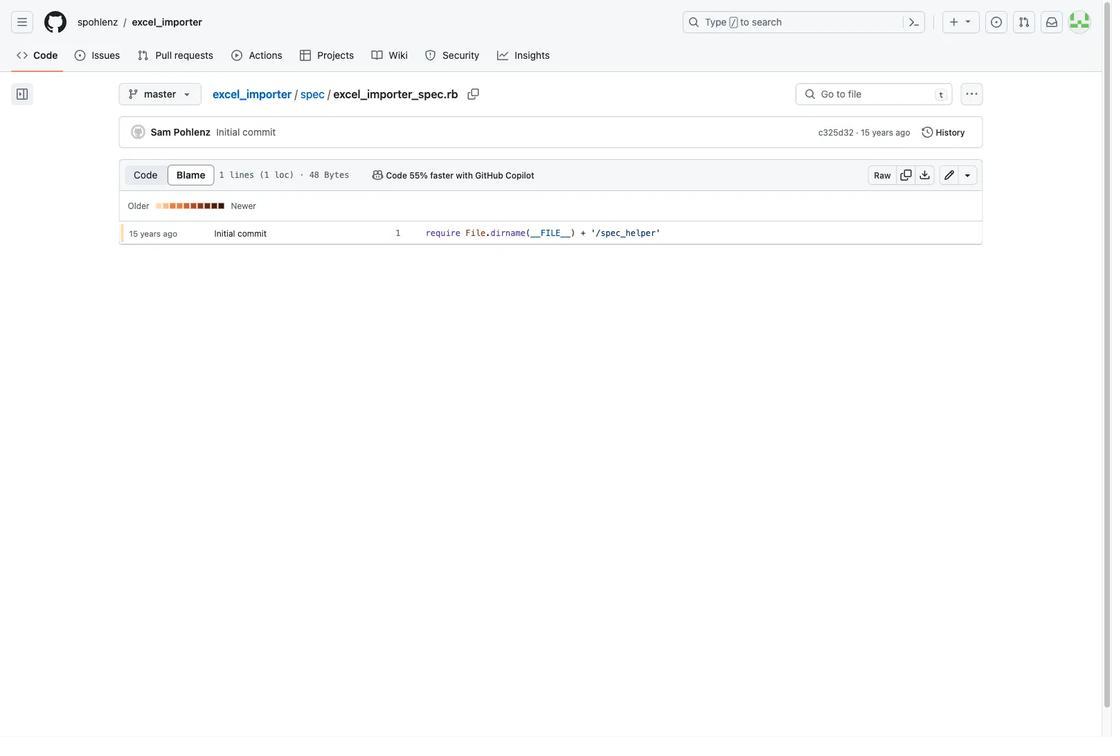 Task type: locate. For each thing, give the bounding box(es) containing it.
excel_importer link down the actions link
[[213, 88, 292, 101]]

(
[[526, 229, 531, 238]]

·
[[856, 127, 859, 137], [299, 170, 304, 180]]

triangle down image right "master"
[[182, 89, 193, 100]]

edit file image
[[944, 170, 955, 181]]

1 vertical spatial excel_importer link
[[213, 88, 292, 101]]

issue opened image right plus icon
[[991, 17, 1002, 28]]

spohlenz / excel_importer
[[78, 16, 202, 28]]

2 horizontal spatial code
[[386, 170, 407, 180]]

0 horizontal spatial 1
[[219, 170, 224, 180]]

issue opened image inside issues link
[[74, 50, 85, 61]]

ago down file view element
[[163, 229, 177, 238]]

spec link
[[300, 88, 325, 101]]

0 vertical spatial 1
[[219, 170, 224, 180]]

/ for type
[[731, 18, 736, 28]]

0 vertical spatial ago
[[896, 127, 910, 137]]

excel_importer
[[132, 16, 202, 28], [213, 88, 292, 101]]

/ right spohlenz
[[124, 16, 126, 28]]

sam pohlenz
[[151, 126, 211, 138]]

1
[[219, 170, 224, 180], [396, 229, 401, 238]]

15
[[861, 127, 870, 137], [129, 229, 138, 238]]

pohlenz
[[174, 126, 211, 138]]

initial commit up lines
[[216, 126, 276, 138]]

1 vertical spatial years
[[140, 229, 161, 238]]

author image
[[131, 125, 145, 139]]

c325d32 · 15 years ago
[[818, 127, 910, 137]]

1 vertical spatial excel_importer
[[213, 88, 292, 101]]

file view element
[[124, 165, 214, 186]]

issue opened image
[[991, 17, 1002, 28], [74, 50, 85, 61]]

excel_importer up pull
[[132, 16, 202, 28]]

/ left to
[[731, 18, 736, 28]]

initial commit down the newer
[[214, 229, 267, 238]]

issues link
[[69, 45, 126, 66]]

excel_importer link
[[126, 11, 208, 33], [213, 88, 292, 101]]

initial
[[216, 126, 240, 138], [214, 229, 235, 238]]

commit up (1
[[242, 126, 276, 138]]

initial commit link up lines
[[216, 126, 276, 138]]

/
[[124, 16, 126, 28], [731, 18, 736, 28], [294, 88, 298, 101], [327, 88, 331, 101]]

1 horizontal spatial triangle down image
[[963, 16, 974, 27]]

projects
[[317, 50, 354, 61]]

1 vertical spatial initial commit link
[[214, 229, 267, 238]]

1 left require
[[396, 229, 401, 238]]

0 vertical spatial years
[[872, 127, 893, 137]]

1 vertical spatial initial
[[214, 229, 235, 238]]

code right code image
[[33, 50, 58, 61]]

1 horizontal spatial issue opened image
[[991, 17, 1002, 28]]

15 right c325d32
[[861, 127, 870, 137]]

git pull request image left "notifications" icon
[[1019, 17, 1030, 28]]

/ left 'spec' link
[[294, 88, 298, 101]]

1 horizontal spatial ·
[[856, 127, 859, 137]]

0 vertical spatial initial commit link
[[216, 126, 276, 138]]

play image
[[231, 50, 243, 61]]

1 vertical spatial issue opened image
[[74, 50, 85, 61]]

loc)
[[274, 170, 294, 180]]

code
[[33, 50, 58, 61], [134, 169, 157, 181], [386, 170, 407, 180]]

sam
[[151, 126, 171, 138]]

/ inside spohlenz / excel_importer
[[124, 16, 126, 28]]

0 vertical spatial excel_importer link
[[126, 11, 208, 33]]

excel_importer / spec / excel_importer_spec.rb
[[213, 88, 458, 101]]

/ inside type / to search
[[731, 18, 736, 28]]

1 horizontal spatial git pull request image
[[1019, 17, 1030, 28]]

older
[[128, 201, 149, 211]]

+
[[581, 229, 586, 238]]

actions
[[249, 50, 282, 61]]

table image
[[300, 50, 311, 61]]

0 horizontal spatial issue opened image
[[74, 50, 85, 61]]

0 horizontal spatial excel_importer
[[132, 16, 202, 28]]

spohlenz
[[78, 16, 118, 28]]

0 vertical spatial excel_importer
[[132, 16, 202, 28]]

code up older in the left top of the page
[[134, 169, 157, 181]]

1 for 1
[[396, 229, 401, 238]]

0 vertical spatial 15
[[861, 127, 870, 137]]

history image
[[922, 127, 933, 138]]

55%
[[409, 170, 428, 180]]

1 horizontal spatial code
[[134, 169, 157, 181]]

master
[[144, 88, 176, 100]]

copy path image
[[468, 89, 479, 100]]

1 vertical spatial 15
[[129, 229, 138, 238]]

excel_importer link up pull
[[126, 11, 208, 33]]

code right copilot icon
[[386, 170, 407, 180]]

plus image
[[949, 17, 960, 28]]

48
[[309, 170, 319, 180]]

0 horizontal spatial 15
[[129, 229, 138, 238]]

issue opened image left issues
[[74, 50, 85, 61]]

years down older in the left top of the page
[[140, 229, 161, 238]]

issues
[[92, 50, 120, 61]]

more file actions image
[[966, 89, 977, 100]]

git pull request image
[[1019, 17, 1030, 28], [137, 50, 149, 61]]

1 for 1 lines (1 loc) · 48 bytes
[[219, 170, 224, 180]]

· right c325d32
[[856, 127, 859, 137]]

1 vertical spatial triangle down image
[[182, 89, 193, 100]]

bytes
[[324, 170, 349, 180]]

spec
[[300, 88, 325, 101]]

git pull request image left pull
[[137, 50, 149, 61]]

1 vertical spatial initial commit
[[214, 229, 267, 238]]

initial commit link down the newer
[[214, 229, 267, 238]]

notifications image
[[1046, 17, 1057, 28]]

type
[[705, 16, 727, 28]]

ago
[[896, 127, 910, 137], [163, 229, 177, 238]]

0 vertical spatial issue opened image
[[991, 17, 1002, 28]]

to
[[740, 16, 749, 28]]

1 horizontal spatial 15
[[861, 127, 870, 137]]

0 horizontal spatial ago
[[163, 229, 177, 238]]

1 vertical spatial git pull request image
[[137, 50, 149, 61]]

insights link
[[492, 45, 556, 66]]

0 horizontal spatial code
[[33, 50, 58, 61]]

years
[[872, 127, 893, 137], [140, 229, 161, 238]]

faster
[[430, 170, 454, 180]]

lines
[[229, 170, 254, 180]]

code image
[[17, 50, 28, 61]]

code 55% faster with github copilot button
[[366, 166, 541, 185]]

initial right pohlenz
[[216, 126, 240, 138]]

0 horizontal spatial git pull request image
[[137, 50, 149, 61]]

code 55% faster with github copilot
[[386, 170, 534, 180]]

excel_importer down the actions link
[[213, 88, 292, 101]]

history link
[[916, 123, 971, 142]]

download raw content image
[[919, 170, 930, 181]]

code inside button
[[134, 169, 157, 181]]

c325d32 link
[[818, 126, 854, 138]]

15 down older in the left top of the page
[[129, 229, 138, 238]]

graph image
[[497, 50, 508, 61]]

commit down the newer
[[238, 229, 267, 238]]

ago left "history" image
[[896, 127, 910, 137]]

copilot image
[[372, 170, 383, 181]]

· left 48
[[299, 170, 304, 180]]

.
[[486, 229, 491, 238]]

0 horizontal spatial ·
[[299, 170, 304, 180]]

command palette image
[[909, 17, 920, 28]]

0 horizontal spatial excel_importer link
[[126, 11, 208, 33]]

1 vertical spatial 1
[[396, 229, 401, 238]]

years down go to file text field
[[872, 127, 893, 137]]

0 vertical spatial initial commit
[[216, 126, 276, 138]]

more edit options image
[[962, 170, 973, 181]]

1 horizontal spatial years
[[872, 127, 893, 137]]

list containing spohlenz / excel_importer
[[72, 11, 674, 33]]

initial commit
[[216, 126, 276, 138], [214, 229, 267, 238]]

copy raw content image
[[901, 170, 912, 181]]

0 vertical spatial initial
[[216, 126, 240, 138]]

list
[[72, 11, 674, 33]]

history
[[936, 127, 965, 137]]

initial down the newer
[[214, 229, 235, 238]]

commit
[[242, 126, 276, 138], [238, 229, 267, 238]]

1 left lines
[[219, 170, 224, 180]]

dirname
[[491, 229, 526, 238]]

1 vertical spatial ago
[[163, 229, 177, 238]]

1 horizontal spatial 1
[[396, 229, 401, 238]]

excel_importer_spec.rb
[[333, 88, 458, 101]]

code inside popup button
[[386, 170, 407, 180]]

1 horizontal spatial ago
[[896, 127, 910, 137]]

initial commit link
[[216, 126, 276, 138], [214, 229, 267, 238]]

pull requests
[[156, 50, 213, 61]]

triangle down image right plus icon
[[963, 16, 974, 27]]

security link
[[419, 45, 486, 66]]

requests
[[174, 50, 213, 61]]

triangle down image
[[963, 16, 974, 27], [182, 89, 193, 100]]



Task type: describe. For each thing, give the bounding box(es) containing it.
insights
[[515, 50, 550, 61]]

1 lines (1 loc) · 48 bytes
[[219, 170, 349, 180]]

c325d32
[[818, 127, 854, 137]]

projects link
[[294, 45, 361, 66]]

copilot
[[506, 170, 534, 180]]

excel_importer inside spohlenz / excel_importer
[[132, 16, 202, 28]]

shield image
[[425, 50, 436, 61]]

book image
[[372, 50, 383, 61]]

code button
[[124, 165, 167, 186]]

15 years ago
[[129, 229, 177, 238]]

code link
[[11, 45, 63, 66]]

file
[[466, 229, 486, 238]]

actions link
[[226, 45, 289, 66]]

0 vertical spatial git pull request image
[[1019, 17, 1030, 28]]

spohlenz link
[[72, 11, 124, 33]]

'/spec_helper'
[[591, 229, 661, 238]]

newer
[[231, 201, 256, 211]]

1 horizontal spatial excel_importer link
[[213, 88, 292, 101]]

raw link
[[868, 166, 897, 185]]

t
[[939, 90, 943, 99]]

type / to search
[[705, 16, 782, 28]]

security
[[443, 50, 479, 61]]

with
[[456, 170, 473, 180]]

0 vertical spatial commit
[[242, 126, 276, 138]]

0 horizontal spatial years
[[140, 229, 161, 238]]

git pull request image inside the pull requests link
[[137, 50, 149, 61]]

0 horizontal spatial triangle down image
[[182, 89, 193, 100]]

side panel image
[[17, 89, 28, 100]]

1 vertical spatial commit
[[238, 229, 267, 238]]

0 vertical spatial ·
[[856, 127, 859, 137]]

(1
[[259, 170, 269, 180]]

github
[[475, 170, 503, 180]]

/ for excel_importer
[[294, 88, 298, 101]]

code inside "link"
[[33, 50, 58, 61]]

wiki
[[389, 50, 408, 61]]

pull requests link
[[132, 45, 220, 66]]

master button
[[119, 83, 202, 105]]

blame button
[[167, 165, 214, 186]]

0 vertical spatial triangle down image
[[963, 16, 974, 27]]

blame
[[176, 169, 205, 181]]

/ for spohlenz
[[124, 16, 126, 28]]

require file . dirname ( __file__ ) + '/spec_helper'
[[426, 229, 661, 238]]

search
[[752, 16, 782, 28]]

)
[[571, 229, 576, 238]]

wiki link
[[366, 45, 414, 66]]

git branch image
[[128, 89, 139, 100]]

raw
[[874, 170, 891, 180]]

search image
[[805, 89, 816, 100]]

pull
[[156, 50, 172, 61]]

1 vertical spatial ·
[[299, 170, 304, 180]]

1 horizontal spatial excel_importer
[[213, 88, 292, 101]]

__file__
[[531, 229, 571, 238]]

Go to file text field
[[821, 84, 929, 105]]

/ right 'spec' link
[[327, 88, 331, 101]]

homepage image
[[44, 11, 66, 33]]

issue opened image for topmost git pull request icon
[[991, 17, 1002, 28]]

issue opened image for git pull request icon inside the pull requests link
[[74, 50, 85, 61]]

require
[[426, 229, 461, 238]]



Task type: vqa. For each thing, say whether or not it's contained in the screenshot.
15
yes



